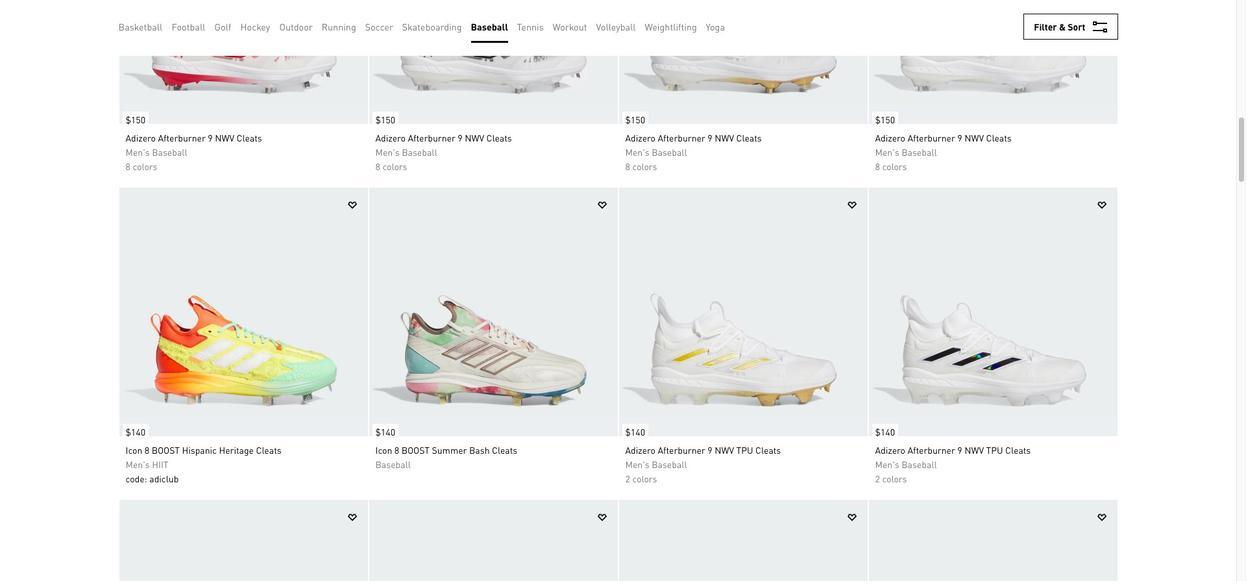 Task type: vqa. For each thing, say whether or not it's contained in the screenshot.
Shoes inside the adicolor Ultraboost NMD Forum Superstar Running Shoes adilette Stan Smith adizero Tiro
no



Task type: describe. For each thing, give the bounding box(es) containing it.
$150 for men's baseball red adizero afterburner 9 nwv cleats image
[[126, 114, 145, 125]]

adizero for men's baseball red adizero afterburner 9 nwv cleats image's $150 link
[[126, 132, 156, 143]]

filter
[[1034, 21, 1058, 32]]

9 for the men's baseball black adizero afterburner 9 nwv cleats image
[[458, 132, 463, 143]]

code:
[[126, 473, 147, 484]]

men's baseball white adizero afterburner 9 nwv turf shoes image
[[369, 500, 618, 581]]

adiclub
[[149, 473, 179, 484]]

men's baseball white icon 8 tpu summer bash cleats image
[[619, 500, 868, 581]]

golf link
[[215, 19, 231, 34]]

volleyball link
[[596, 19, 636, 34]]

running link
[[322, 19, 356, 34]]

soccer
[[365, 21, 393, 32]]

nwv for men's baseball red adizero afterburner 9 nwv cleats image
[[215, 132, 234, 143]]

boost for baseball
[[402, 444, 430, 456]]

adizero afterburner 9 nwv tpu cleats men's baseball 2 colors for first men's baseball white adizero afterburner 9 nwv tpu cleats image from right '$140' link
[[876, 444, 1031, 484]]

baseball inside list
[[471, 21, 508, 32]]

afterburner for men's baseball red adizero afterburner 9 nwv cleats image
[[158, 132, 206, 143]]

8 for men's baseball red adizero afterburner 9 nwv cleats image's $150 link
[[126, 160, 130, 172]]

baseball inside icon 8 boost summer bash cleats baseball
[[376, 458, 411, 470]]

adizero afterburner 9 nwv tpu cleats men's baseball 2 colors for '$140' link for 1st men's baseball white adizero afterburner 9 nwv tpu cleats image
[[626, 444, 781, 484]]

list containing basketball
[[118, 10, 735, 43]]

$150 link for men's baseball red adizero afterburner 9 nwv cleats image
[[119, 105, 149, 127]]

2 for '$140' link for 1st men's baseball white adizero afterburner 9 nwv tpu cleats image
[[626, 473, 630, 484]]

summer
[[432, 444, 467, 456]]

nwv for first men's baseball white adizero afterburner 9 nwv cleats image from left
[[715, 132, 734, 143]]

adizero afterburner 9 nwv cleats men's baseball 8 colors for the men's baseball black adizero afterburner 9 nwv cleats image
[[376, 132, 512, 172]]

sort
[[1068, 21, 1086, 32]]

8 for $150 link for first men's baseball white adizero afterburner 9 nwv cleats image from left
[[626, 160, 630, 172]]

2 $140 from the left
[[376, 426, 395, 438]]

basketball link
[[118, 19, 163, 34]]

2 men's baseball white adizero afterburner 9 nwv tpu cleats image from the left
[[869, 188, 1118, 436]]

$150 for the men's baseball black adizero afterburner 9 nwv cleats image
[[376, 114, 395, 125]]

men's baseball red adizero afterburner 9 nwv cleats image
[[119, 0, 368, 124]]

nwv for 1st men's baseball white adizero afterburner 9 nwv tpu cleats image
[[715, 444, 734, 456]]

tennis link
[[517, 19, 544, 34]]

adizero afterburner 9 nwv cleats men's baseball 8 colors for men's baseball red adizero afterburner 9 nwv cleats image
[[126, 132, 262, 172]]

tennis
[[517, 21, 544, 32]]

$150 link for first men's baseball white adizero afterburner 9 nwv cleats image from left
[[619, 105, 649, 127]]

1 $140 from the left
[[126, 426, 145, 438]]

$140 link for 1st men's baseball white adizero afterburner 9 nwv tpu cleats image
[[619, 417, 649, 440]]

$150 for second men's baseball white adizero afterburner 9 nwv cleats image
[[876, 114, 895, 125]]

$140 link for first men's baseball white adizero afterburner 9 nwv tpu cleats image from right
[[869, 417, 899, 440]]

yoga
[[706, 21, 725, 32]]

cleats inside icon 8 boost summer bash cleats baseball
[[492, 444, 518, 456]]

9 for men's baseball red adizero afterburner 9 nwv cleats image
[[208, 132, 213, 143]]

3 $140 from the left
[[626, 426, 645, 438]]

baseball white icon 8 boost summer bash cleats image
[[369, 188, 618, 436]]

tpu for 1st men's baseball white adizero afterburner 9 nwv tpu cleats image
[[737, 444, 754, 456]]

adizero for $150 link for first men's baseball white adizero afterburner 9 nwv cleats image from left
[[626, 132, 656, 143]]

running
[[322, 21, 356, 32]]

cleats inside icon 8 boost hispanic heritage cleats men's hiit code: adiclub
[[256, 444, 282, 456]]

workout
[[553, 21, 587, 32]]

nwv for second men's baseball white adizero afterburner 9 nwv cleats image
[[965, 132, 984, 143]]

men's baseball white adizero afterburner 9 cleats image
[[869, 500, 1118, 581]]

9 for first men's baseball white adizero afterburner 9 nwv cleats image from left
[[708, 132, 713, 143]]

weightlifting link
[[645, 19, 697, 34]]

&
[[1060, 21, 1066, 32]]

1 men's baseball white adizero afterburner 9 nwv cleats image from the left
[[619, 0, 868, 124]]

9 for second men's baseball white adizero afterburner 9 nwv cleats image
[[958, 132, 963, 143]]



Task type: locate. For each thing, give the bounding box(es) containing it.
men's hiit yellow icon 8 boost hispanic heritage cleats image
[[119, 188, 368, 436]]

adizero
[[126, 132, 156, 143], [376, 132, 406, 143], [626, 132, 656, 143], [876, 132, 906, 143], [626, 444, 656, 456], [876, 444, 906, 456]]

nwv for the men's baseball black adizero afterburner 9 nwv cleats image
[[465, 132, 484, 143]]

boost left 'summer' at the bottom
[[402, 444, 430, 456]]

8 inside icon 8 boost hispanic heritage cleats men's hiit code: adiclub
[[145, 444, 150, 456]]

9 for 1st men's baseball white adizero afterburner 9 nwv tpu cleats image
[[708, 444, 713, 456]]

afterburner
[[158, 132, 206, 143], [408, 132, 456, 143], [658, 132, 706, 143], [908, 132, 956, 143], [658, 444, 706, 456], [908, 444, 956, 456]]

adizero for $150 link associated with second men's baseball white adizero afterburner 9 nwv cleats image
[[876, 132, 906, 143]]

list
[[118, 10, 735, 43]]

tpu
[[737, 444, 754, 456], [987, 444, 1004, 456]]

men's baseball white icon 8 boost cleats image
[[119, 500, 368, 581]]

8 inside icon 8 boost summer bash cleats baseball
[[395, 444, 399, 456]]

hockey link
[[241, 19, 270, 34]]

boost for men's
[[152, 444, 180, 456]]

9 for first men's baseball white adizero afterburner 9 nwv tpu cleats image from right
[[958, 444, 963, 456]]

$150
[[126, 114, 145, 125], [376, 114, 395, 125], [626, 114, 645, 125], [876, 114, 895, 125]]

icon inside icon 8 boost summer bash cleats baseball
[[376, 444, 392, 456]]

1 horizontal spatial men's baseball white adizero afterburner 9 nwv tpu cleats image
[[869, 188, 1118, 436]]

cleats
[[237, 132, 262, 143], [487, 132, 512, 143], [737, 132, 762, 143], [987, 132, 1012, 143], [256, 444, 282, 456], [492, 444, 518, 456], [756, 444, 781, 456], [1006, 444, 1031, 456]]

afterburner for first men's baseball white adizero afterburner 9 nwv tpu cleats image from right
[[908, 444, 956, 456]]

4 $150 from the left
[[876, 114, 895, 125]]

hispanic
[[182, 444, 217, 456]]

2 icon from the left
[[376, 444, 392, 456]]

2 for first men's baseball white adizero afterburner 9 nwv tpu cleats image from right '$140' link
[[876, 473, 880, 484]]

men's baseball black adizero afterburner 9 nwv cleats image
[[369, 0, 618, 124]]

$150 link for second men's baseball white adizero afterburner 9 nwv cleats image
[[869, 105, 899, 127]]

adizero afterburner 9 nwv cleats men's baseball 8 colors for second men's baseball white adizero afterburner 9 nwv cleats image
[[876, 132, 1012, 172]]

men's inside icon 8 boost hispanic heritage cleats men's hiit code: adiclub
[[126, 458, 150, 470]]

basketball
[[118, 21, 163, 32]]

adizero afterburner 9 nwv cleats men's baseball 8 colors
[[126, 132, 262, 172], [376, 132, 512, 172], [626, 132, 762, 172], [876, 132, 1012, 172]]

$140
[[126, 426, 145, 438], [376, 426, 395, 438], [626, 426, 645, 438], [876, 426, 895, 438]]

heritage
[[219, 444, 254, 456]]

adizero for $150 link for the men's baseball black adizero afterburner 9 nwv cleats image
[[376, 132, 406, 143]]

$140 link for men's hiit yellow icon 8 boost hispanic heritage cleats
[[119, 417, 149, 440]]

icon inside icon 8 boost hispanic heritage cleats men's hiit code: adiclub
[[126, 444, 142, 456]]

0 horizontal spatial adizero afterburner 9 nwv tpu cleats men's baseball 2 colors
[[626, 444, 781, 484]]

1 horizontal spatial tpu
[[987, 444, 1004, 456]]

4 $150 link from the left
[[869, 105, 899, 127]]

1 boost from the left
[[152, 444, 180, 456]]

workout link
[[553, 19, 587, 34]]

outdoor
[[280, 21, 313, 32]]

nwv
[[215, 132, 234, 143], [465, 132, 484, 143], [715, 132, 734, 143], [965, 132, 984, 143], [715, 444, 734, 456], [965, 444, 984, 456]]

men's baseball white adizero afterburner 9 nwv cleats image
[[619, 0, 868, 124], [869, 0, 1118, 124]]

men's
[[126, 146, 150, 158], [376, 146, 400, 158], [626, 146, 650, 158], [876, 146, 900, 158], [126, 458, 150, 470], [626, 458, 650, 470], [876, 458, 900, 470]]

1 horizontal spatial icon
[[376, 444, 392, 456]]

2 2 from the left
[[876, 473, 880, 484]]

boost up hiit
[[152, 444, 180, 456]]

2 men's baseball white adizero afterburner 9 nwv cleats image from the left
[[869, 0, 1118, 124]]

3 $150 from the left
[[626, 114, 645, 125]]

afterburner for first men's baseball white adizero afterburner 9 nwv cleats image from left
[[658, 132, 706, 143]]

1 adizero afterburner 9 nwv cleats men's baseball 8 colors from the left
[[126, 132, 262, 172]]

2 $150 from the left
[[376, 114, 395, 125]]

3 $150 link from the left
[[619, 105, 649, 127]]

4 $140 link from the left
[[869, 417, 899, 440]]

icon 8 boost summer bash cleats baseball
[[376, 444, 518, 470]]

1 2 from the left
[[626, 473, 630, 484]]

boost
[[152, 444, 180, 456], [402, 444, 430, 456]]

0 horizontal spatial men's baseball white adizero afterburner 9 nwv cleats image
[[619, 0, 868, 124]]

outdoor link
[[280, 19, 313, 34]]

0 horizontal spatial boost
[[152, 444, 180, 456]]

baseball link
[[471, 19, 508, 34]]

filter & sort button
[[1024, 14, 1118, 40]]

1 adizero afterburner 9 nwv tpu cleats men's baseball 2 colors from the left
[[626, 444, 781, 484]]

2 adizero afterburner 9 nwv tpu cleats men's baseball 2 colors from the left
[[876, 444, 1031, 484]]

1 horizontal spatial men's baseball white adizero afterburner 9 nwv cleats image
[[869, 0, 1118, 124]]

$150 for first men's baseball white adizero afterburner 9 nwv cleats image from left
[[626, 114, 645, 125]]

1 $140 link from the left
[[119, 417, 149, 440]]

adizero afterburner 9 nwv cleats men's baseball 8 colors for first men's baseball white adizero afterburner 9 nwv cleats image from left
[[626, 132, 762, 172]]

0 horizontal spatial icon
[[126, 444, 142, 456]]

filter & sort
[[1034, 21, 1086, 32]]

3 $140 link from the left
[[619, 417, 649, 440]]

hiit
[[152, 458, 169, 470]]

baseball
[[471, 21, 508, 32], [152, 146, 187, 158], [402, 146, 437, 158], [652, 146, 687, 158], [902, 146, 937, 158], [376, 458, 411, 470], [652, 458, 687, 470], [902, 458, 937, 470]]

9
[[208, 132, 213, 143], [458, 132, 463, 143], [708, 132, 713, 143], [958, 132, 963, 143], [708, 444, 713, 456], [958, 444, 963, 456]]

yoga link
[[706, 19, 725, 34]]

1 tpu from the left
[[737, 444, 754, 456]]

1 $150 link from the left
[[119, 105, 149, 127]]

boost inside icon 8 boost hispanic heritage cleats men's hiit code: adiclub
[[152, 444, 180, 456]]

4 adizero afterburner 9 nwv cleats men's baseball 8 colors from the left
[[876, 132, 1012, 172]]

afterburner for the men's baseball black adizero afterburner 9 nwv cleats image
[[408, 132, 456, 143]]

3 adizero afterburner 9 nwv cleats men's baseball 8 colors from the left
[[626, 132, 762, 172]]

$150 link
[[119, 105, 149, 127], [369, 105, 399, 127], [619, 105, 649, 127], [869, 105, 899, 127]]

1 icon from the left
[[126, 444, 142, 456]]

golf
[[215, 21, 231, 32]]

tpu for first men's baseball white adizero afterburner 9 nwv tpu cleats image from right
[[987, 444, 1004, 456]]

2 $150 link from the left
[[369, 105, 399, 127]]

0 horizontal spatial 2
[[626, 473, 630, 484]]

colors
[[133, 160, 157, 172], [383, 160, 407, 172], [633, 160, 657, 172], [883, 160, 907, 172], [633, 473, 657, 484], [883, 473, 907, 484]]

bash
[[469, 444, 490, 456]]

1 horizontal spatial adizero afterburner 9 nwv tpu cleats men's baseball 2 colors
[[876, 444, 1031, 484]]

volleyball
[[596, 21, 636, 32]]

8 for $150 link associated with second men's baseball white adizero afterburner 9 nwv cleats image
[[876, 160, 880, 172]]

2 boost from the left
[[402, 444, 430, 456]]

soccer link
[[365, 19, 393, 34]]

$150 link for the men's baseball black adizero afterburner 9 nwv cleats image
[[369, 105, 399, 127]]

$140 link for the baseball white icon 8 boost summer bash cleats
[[369, 417, 399, 440]]

men's baseball white adizero afterburner 9 nwv tpu cleats image
[[619, 188, 868, 436], [869, 188, 1118, 436]]

afterburner for 1st men's baseball white adizero afterburner 9 nwv tpu cleats image
[[658, 444, 706, 456]]

$140 link
[[119, 417, 149, 440], [369, 417, 399, 440], [619, 417, 649, 440], [869, 417, 899, 440]]

icon 8 boost hispanic heritage cleats men's hiit code: adiclub
[[126, 444, 282, 484]]

adizero afterburner 9 nwv tpu cleats men's baseball 2 colors
[[626, 444, 781, 484], [876, 444, 1031, 484]]

afterburner for second men's baseball white adizero afterburner 9 nwv cleats image
[[908, 132, 956, 143]]

1 horizontal spatial 2
[[876, 473, 880, 484]]

8
[[126, 160, 130, 172], [376, 160, 380, 172], [626, 160, 630, 172], [876, 160, 880, 172], [145, 444, 150, 456], [395, 444, 399, 456]]

skateboarding link
[[402, 19, 462, 34]]

2 $140 link from the left
[[369, 417, 399, 440]]

1 $150 from the left
[[126, 114, 145, 125]]

football
[[172, 21, 205, 32]]

boost inside icon 8 boost summer bash cleats baseball
[[402, 444, 430, 456]]

hockey
[[241, 21, 270, 32]]

0 horizontal spatial men's baseball white adizero afterburner 9 nwv tpu cleats image
[[619, 188, 868, 436]]

nwv for first men's baseball white adizero afterburner 9 nwv tpu cleats image from right
[[965, 444, 984, 456]]

weightlifting
[[645, 21, 697, 32]]

4 $140 from the left
[[876, 426, 895, 438]]

football link
[[172, 19, 205, 34]]

icon for icon 8 boost hispanic heritage cleats men's hiit code: adiclub
[[126, 444, 142, 456]]

1 men's baseball white adizero afterburner 9 nwv tpu cleats image from the left
[[619, 188, 868, 436]]

1 horizontal spatial boost
[[402, 444, 430, 456]]

8 for $150 link for the men's baseball black adizero afterburner 9 nwv cleats image
[[376, 160, 380, 172]]

icon for icon 8 boost summer bash cleats baseball
[[376, 444, 392, 456]]

icon
[[126, 444, 142, 456], [376, 444, 392, 456]]

skateboarding
[[402, 21, 462, 32]]

2 adizero afterburner 9 nwv cleats men's baseball 8 colors from the left
[[376, 132, 512, 172]]

2 tpu from the left
[[987, 444, 1004, 456]]

2
[[626, 473, 630, 484], [876, 473, 880, 484]]

0 horizontal spatial tpu
[[737, 444, 754, 456]]



